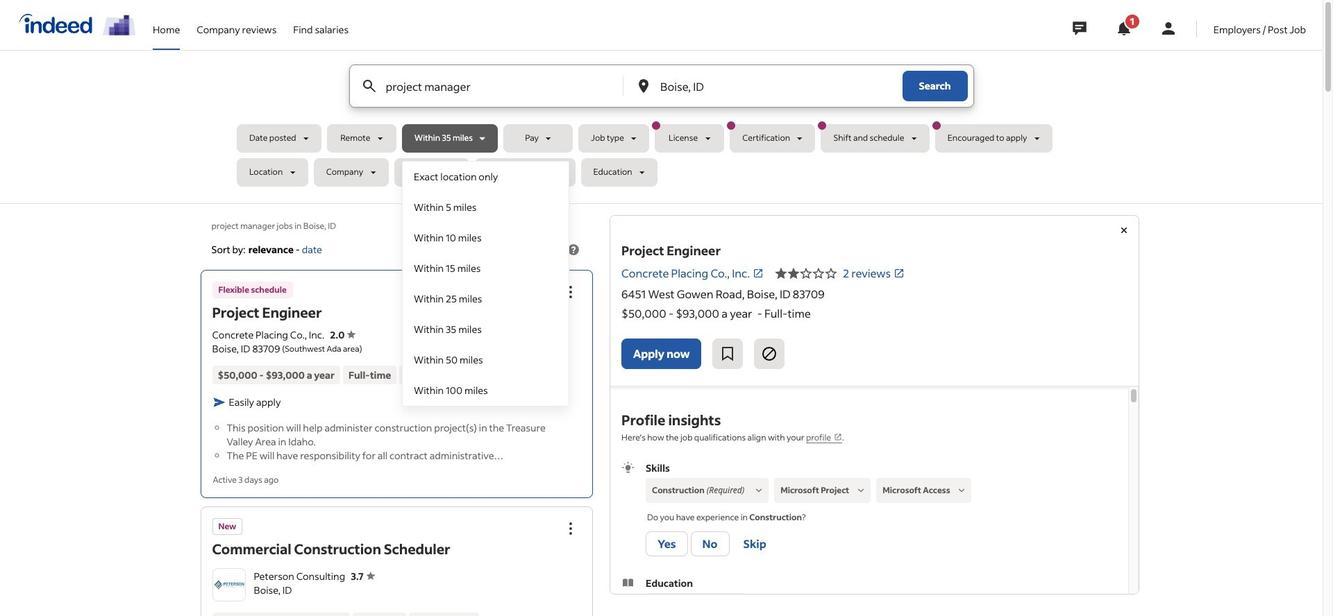 Task type: vqa. For each thing, say whether or not it's contained in the screenshot.
1st MENU ITEM from the top
yes



Task type: locate. For each thing, give the bounding box(es) containing it.
None search field
[[237, 65, 1086, 407]]

2 menu item from the top
[[403, 192, 569, 223]]

2 out of 5 stars image
[[775, 265, 837, 282]]

menu item
[[403, 162, 569, 192], [403, 192, 569, 223], [403, 223, 569, 253], [403, 253, 569, 284], [403, 284, 569, 315], [403, 315, 569, 345], [403, 345, 569, 376], [403, 376, 569, 406]]

0 horizontal spatial missing qualification image
[[855, 485, 867, 497]]

missing qualification image
[[855, 485, 867, 497], [956, 485, 968, 497]]

Edit location text field
[[657, 65, 874, 107]]

1 horizontal spatial missing qualification image
[[956, 485, 968, 497]]

1 missing qualification image from the left
[[855, 485, 867, 497]]

6 menu item from the top
[[403, 315, 569, 345]]

profile (opens in a new window) image
[[834, 433, 842, 442]]

save this job image
[[720, 346, 736, 362]]

menu
[[402, 161, 569, 407]]

2 missing qualification image from the left
[[956, 485, 968, 497]]

help icon image
[[565, 242, 582, 258]]

company logo image
[[213, 570, 245, 602]]

missing qualification image
[[753, 485, 765, 497]]

account image
[[1160, 20, 1177, 37]]

8 menu item from the top
[[403, 376, 569, 406]]

at indeed, we're committed to increasing representation of women at all levels of indeed's global workforce to at least 50% by 2030 image
[[103, 15, 136, 35]]

messages unread count 0 image
[[1070, 15, 1088, 42]]



Task type: describe. For each thing, give the bounding box(es) containing it.
3.7 out of five stars rating image
[[351, 570, 375, 584]]

3 menu item from the top
[[403, 223, 569, 253]]

close job details image
[[1115, 222, 1132, 239]]

concrete placing co., inc. (opens in a new tab) image
[[753, 268, 764, 279]]

job actions for commercial construction scheduler is collapsed image
[[562, 521, 579, 538]]

education group
[[621, 576, 1117, 617]]

7 menu item from the top
[[403, 345, 569, 376]]

skills group
[[621, 461, 1117, 560]]

2 out of 5 stars. link to 2 reviews company ratings (opens in a new tab) image
[[894, 268, 905, 279]]

not interested image
[[761, 346, 778, 362]]

job actions for project engineer is collapsed image
[[562, 284, 579, 301]]

4 menu item from the top
[[403, 253, 569, 284]]

search: Job title, keywords, or company text field
[[383, 65, 600, 107]]

2.0 out of five stars rating image
[[330, 329, 356, 342]]

1 menu item from the top
[[403, 162, 569, 192]]

5 menu item from the top
[[403, 284, 569, 315]]



